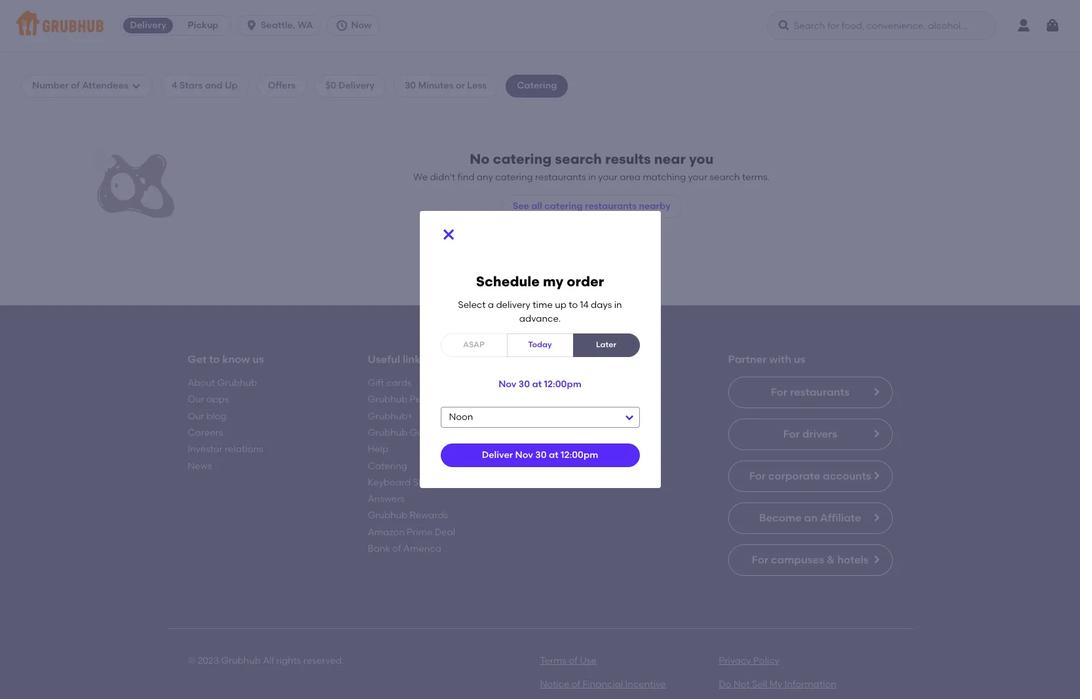 Task type: describe. For each thing, give the bounding box(es) containing it.
useful links
[[368, 353, 426, 365]]

asap
[[463, 340, 485, 349]]

deliver nov 30 at 12:00pm
[[482, 449, 598, 461]]

2 horizontal spatial svg image
[[778, 19, 791, 32]]

know
[[222, 353, 250, 365]]

later button
[[573, 334, 640, 357]]

for for for campuses & hotels
[[752, 554, 769, 566]]

see all catering restaurants nearby
[[513, 200, 671, 211]]

minutes
[[418, 80, 454, 91]]

notice
[[540, 679, 570, 690]]

catering right any
[[496, 171, 533, 183]]

today button
[[507, 334, 574, 357]]

to inside no catering search results near you main content
[[209, 353, 220, 365]]

4
[[172, 80, 177, 91]]

policy
[[754, 655, 780, 667]]

about
[[188, 378, 215, 389]]

nov 30 at 12:00pm button
[[499, 373, 582, 396]]

grubhub down answers link
[[368, 510, 408, 521]]

time
[[533, 300, 553, 311]]

don't
[[466, 269, 490, 280]]

$0
[[326, 80, 336, 91]]

and
[[205, 80, 223, 91]]

suggest
[[435, 287, 472, 298]]

for?
[[598, 269, 614, 280]]

asap button
[[441, 334, 508, 357]]

looking
[[563, 269, 595, 280]]

for campuses & hotels link
[[728, 545, 893, 576]]

sell
[[752, 679, 768, 690]]

youtube link
[[548, 427, 586, 438]]

1 vertical spatial nov
[[515, 449, 533, 461]]

area
[[620, 171, 641, 183]]

become
[[759, 512, 802, 524]]

grubhub inside button
[[605, 287, 645, 298]]

for for for restaurants
[[771, 386, 788, 398]]

news
[[188, 460, 212, 472]]

catering up any
[[493, 150, 552, 167]]

later
[[596, 340, 617, 349]]

partner
[[728, 353, 767, 365]]

terms.
[[742, 171, 770, 183]]

do not sell my information
[[719, 679, 837, 690]]

1 vertical spatial 12:00pm
[[561, 449, 598, 461]]

for drivers link
[[728, 419, 893, 450]]

2 our from the top
[[188, 411, 204, 422]]

order
[[567, 273, 604, 290]]

30 minutes or less
[[405, 80, 487, 91]]

amazon prime deal link
[[368, 527, 455, 538]]

my
[[543, 273, 564, 290]]

hotels
[[838, 554, 869, 566]]

less
[[467, 80, 487, 91]]

attendees
[[82, 80, 128, 91]]

1 us from the left
[[253, 353, 264, 365]]

youtube
[[548, 427, 586, 438]]

no
[[470, 150, 490, 167]]

2 vertical spatial restaurants
[[790, 386, 850, 398]]

guarantee
[[410, 427, 459, 438]]

1 your from the left
[[598, 171, 618, 183]]

pickup button
[[176, 15, 231, 36]]

with for partner
[[770, 353, 792, 365]]

in inside no catering search results near you we didn't find any catering restaurants in your area matching your search terms.
[[588, 171, 596, 183]]

svg image inside 'now' button
[[335, 19, 349, 32]]

0 vertical spatial search
[[555, 150, 602, 167]]

amazon
[[368, 527, 405, 538]]

useful
[[368, 353, 400, 365]]

for restaurants link
[[728, 377, 893, 408]]

keyboard shortcuts link
[[368, 477, 456, 488]]

1 vertical spatial at
[[549, 449, 559, 461]]

grubhub+
[[368, 411, 413, 422]]

days
[[591, 300, 612, 311]]

for corporate accounts
[[750, 470, 872, 482]]

delivery inside no catering search results near you main content
[[339, 80, 375, 91]]

relations
[[225, 444, 263, 455]]

© 2023 grubhub all rights reserved.
[[188, 655, 344, 667]]

information
[[785, 679, 837, 690]]

2023
[[198, 655, 219, 667]]

14
[[580, 300, 589, 311]]

see
[[513, 200, 529, 211]]

reserved.
[[303, 655, 344, 667]]

select
[[458, 300, 486, 311]]

investor
[[188, 444, 223, 455]]

connect with us
[[548, 353, 631, 365]]

for corporate accounts link
[[728, 461, 893, 492]]

now
[[351, 20, 372, 31]]

we
[[414, 171, 428, 183]]

suggest a new catering restaurant for grubhub button
[[429, 281, 651, 305]]

for campuses & hotels
[[752, 554, 869, 566]]

with for connect
[[595, 353, 617, 365]]

about grubhub link
[[188, 378, 257, 389]]

privacy policy
[[719, 655, 780, 667]]

of for number
[[71, 80, 80, 91]]

svg image inside no catering search results near you main content
[[131, 81, 142, 91]]

30 inside no catering search results near you main content
[[405, 80, 416, 91]]

terms of use
[[540, 655, 597, 667]]

shortcuts
[[413, 477, 456, 488]]

about grubhub our apps our blog careers investor relations news
[[188, 378, 263, 472]]

1 horizontal spatial search
[[710, 171, 740, 183]]

up
[[225, 80, 238, 91]]



Task type: vqa. For each thing, say whether or not it's contained in the screenshot.
the Facebook link
yes



Task type: locate. For each thing, give the bounding box(es) containing it.
now button
[[327, 15, 385, 36]]

for drivers
[[784, 428, 838, 440]]

you
[[689, 150, 714, 167]]

0 vertical spatial catering
[[517, 80, 557, 91]]

0 horizontal spatial delivery
[[130, 20, 166, 31]]

for left corporate
[[750, 470, 766, 482]]

0 vertical spatial nov
[[499, 379, 517, 390]]

nov right deliver
[[515, 449, 533, 461]]

2 vertical spatial 30
[[536, 449, 547, 461]]

in inside select a delivery time up to 14 days in advance.
[[614, 300, 622, 311]]

restaurants up drivers
[[790, 386, 850, 398]]

1 vertical spatial catering
[[368, 460, 407, 472]]

with right partner
[[770, 353, 792, 365]]

1 horizontal spatial us
[[620, 353, 631, 365]]

delivery
[[496, 300, 531, 311]]

restaurants
[[535, 171, 586, 183], [585, 200, 637, 211], [790, 386, 850, 398]]

0 vertical spatial in
[[588, 171, 596, 183]]

restaurants inside button
[[585, 200, 637, 211]]

0 vertical spatial 30
[[405, 80, 416, 91]]

0 vertical spatial at
[[532, 379, 542, 390]]

0 horizontal spatial us
[[253, 353, 264, 365]]

30 right deliver
[[536, 449, 547, 461]]

at left facebook link
[[532, 379, 542, 390]]

catering up keyboard
[[368, 460, 407, 472]]

a for select
[[488, 300, 494, 311]]

help link
[[368, 444, 389, 455]]

you're
[[534, 269, 561, 280]]

us right connect
[[620, 353, 631, 365]]

30 left minutes
[[405, 80, 416, 91]]

of right number
[[71, 80, 80, 91]]

0 horizontal spatial your
[[598, 171, 618, 183]]

to right get
[[209, 353, 220, 365]]

0 horizontal spatial 30
[[405, 80, 416, 91]]

see all catering restaurants nearby button
[[502, 195, 682, 218]]

didn't
[[430, 171, 456, 183]]

0 horizontal spatial in
[[588, 171, 596, 183]]

catering inside button
[[503, 287, 540, 298]]

0 horizontal spatial search
[[555, 150, 602, 167]]

our down about
[[188, 394, 204, 405]]

2 with from the left
[[770, 353, 792, 365]]

terms
[[540, 655, 567, 667]]

1 vertical spatial to
[[209, 353, 220, 365]]

a down new
[[488, 300, 494, 311]]

for restaurants
[[771, 386, 850, 398]]

0 horizontal spatial to
[[209, 353, 220, 365]]

pickup
[[188, 20, 219, 31]]

get to know us
[[188, 353, 264, 365]]

0 horizontal spatial a
[[474, 287, 480, 298]]

delivery button
[[121, 15, 176, 36]]

us for partner with us
[[794, 353, 806, 365]]

of right bank
[[393, 543, 401, 554]]

your left area
[[598, 171, 618, 183]]

cards
[[387, 378, 412, 389]]

a for suggest
[[474, 287, 480, 298]]

facebook
[[548, 378, 592, 389]]

rights
[[276, 655, 301, 667]]

of for terms
[[569, 655, 578, 667]]

2 horizontal spatial 30
[[536, 449, 547, 461]]

or
[[456, 80, 465, 91]]

use
[[580, 655, 597, 667]]

2 us from the left
[[620, 353, 631, 365]]

1 horizontal spatial catering
[[517, 80, 557, 91]]

blog
[[207, 411, 227, 422]]

0 horizontal spatial at
[[532, 379, 542, 390]]

1 horizontal spatial 30
[[519, 379, 530, 390]]

search
[[555, 150, 602, 167], [710, 171, 740, 183]]

catering up "delivery"
[[503, 287, 540, 298]]

0 horizontal spatial svg image
[[245, 19, 258, 32]]

main navigation navigation
[[0, 0, 1081, 51]]

2 horizontal spatial svg image
[[1045, 18, 1061, 33]]

prime
[[407, 527, 433, 538]]

catering right less
[[517, 80, 557, 91]]

notice of financial incentive
[[540, 679, 666, 690]]

become an affiliate link
[[728, 503, 893, 534]]

of right notice at bottom
[[572, 679, 581, 690]]

what
[[510, 269, 532, 280]]

svg image
[[1045, 18, 1061, 33], [245, 19, 258, 32], [441, 227, 456, 242]]

seattle,
[[261, 20, 295, 31]]

1 vertical spatial restaurants
[[585, 200, 637, 211]]

1 vertical spatial a
[[488, 300, 494, 311]]

delivery left pickup
[[130, 20, 166, 31]]

grubhub down grubhub+ link
[[368, 427, 408, 438]]

no catering search results near you we didn't find any catering restaurants in your area matching your search terms.
[[414, 150, 770, 183]]

1 horizontal spatial svg image
[[441, 227, 456, 242]]

1 horizontal spatial at
[[549, 449, 559, 461]]

0 horizontal spatial with
[[595, 353, 617, 365]]

matching
[[643, 171, 686, 183]]

1 vertical spatial search
[[710, 171, 740, 183]]

2 your from the left
[[688, 171, 708, 183]]

number of attendees
[[32, 80, 128, 91]]

with down later
[[595, 353, 617, 365]]

svg image
[[335, 19, 349, 32], [778, 19, 791, 32], [131, 81, 142, 91]]

catering inside gift cards grubhub perks grubhub+ grubhub guarantee help catering keyboard shortcuts answers grubhub rewards amazon prime deal bank of america
[[368, 460, 407, 472]]

1 vertical spatial in
[[614, 300, 622, 311]]

restaurants down area
[[585, 200, 637, 211]]

1 our from the top
[[188, 394, 204, 405]]

offers
[[268, 80, 296, 91]]

gift cards link
[[368, 378, 412, 389]]

30
[[405, 80, 416, 91], [519, 379, 530, 390], [536, 449, 547, 461]]

us right know
[[253, 353, 264, 365]]

all
[[263, 655, 274, 667]]

catering inside button
[[545, 200, 583, 211]]

1 horizontal spatial in
[[614, 300, 622, 311]]

grubhub down for?
[[605, 287, 645, 298]]

our apps link
[[188, 394, 229, 405]]

0 vertical spatial restaurants
[[535, 171, 586, 183]]

your
[[598, 171, 618, 183], [688, 171, 708, 183]]

in
[[588, 171, 596, 183], [614, 300, 622, 311]]

1 with from the left
[[595, 353, 617, 365]]

delivery
[[130, 20, 166, 31], [339, 80, 375, 91]]

2 horizontal spatial us
[[794, 353, 806, 365]]

my
[[770, 679, 783, 690]]

up
[[555, 300, 567, 311]]

incentive
[[626, 679, 666, 690]]

0 vertical spatial our
[[188, 394, 204, 405]]

keyboard
[[368, 477, 411, 488]]

of left use
[[569, 655, 578, 667]]

grubhub
[[605, 287, 645, 298], [217, 378, 257, 389], [368, 394, 408, 405], [368, 427, 408, 438], [368, 510, 408, 521], [221, 655, 261, 667]]

our up "careers" "link"
[[188, 411, 204, 422]]

news link
[[188, 460, 212, 472]]

do
[[719, 679, 732, 690]]

1 vertical spatial our
[[188, 411, 204, 422]]

near
[[654, 150, 686, 167]]

a up select
[[474, 287, 480, 298]]

us up "for restaurants"
[[794, 353, 806, 365]]

catering link
[[368, 460, 407, 472]]

restaurants inside no catering search results near you we didn't find any catering restaurants in your area matching your search terms.
[[535, 171, 586, 183]]

to left 14
[[569, 300, 578, 311]]

careers link
[[188, 427, 223, 438]]

0 horizontal spatial svg image
[[131, 81, 142, 91]]

to inside select a delivery time up to 14 days in advance.
[[569, 300, 578, 311]]

0 vertical spatial to
[[569, 300, 578, 311]]

investor relations link
[[188, 444, 263, 455]]

grubhub inside about grubhub our apps our blog careers investor relations news
[[217, 378, 257, 389]]

catering right all
[[545, 200, 583, 211]]

connect
[[548, 353, 593, 365]]

grubhub guarantee link
[[368, 427, 459, 438]]

1 horizontal spatial your
[[688, 171, 708, 183]]

suggest a new catering restaurant for grubhub
[[435, 287, 645, 298]]

0 vertical spatial a
[[474, 287, 480, 298]]

0 vertical spatial delivery
[[130, 20, 166, 31]]

for left drivers
[[784, 428, 800, 440]]

3 us from the left
[[794, 353, 806, 365]]

us for connect with us
[[620, 353, 631, 365]]

careers
[[188, 427, 223, 438]]

of
[[71, 80, 80, 91], [393, 543, 401, 554], [569, 655, 578, 667], [572, 679, 581, 690]]

for down partner with us
[[771, 386, 788, 398]]

1 horizontal spatial svg image
[[335, 19, 349, 32]]

a inside select a delivery time up to 14 days in advance.
[[488, 300, 494, 311]]

any
[[477, 171, 493, 183]]

no catering search results near you main content
[[0, 51, 1081, 699]]

seattle, wa button
[[237, 15, 327, 36]]

facebook link
[[548, 378, 592, 389]]

30 down the today button
[[519, 379, 530, 390]]

all
[[532, 200, 543, 211]]

for for for corporate accounts
[[750, 470, 766, 482]]

of for notice
[[572, 679, 581, 690]]

accounts
[[823, 470, 872, 482]]

at down youtube link
[[549, 449, 559, 461]]

deal
[[435, 527, 455, 538]]

search up the see all catering restaurants nearby
[[555, 150, 602, 167]]

grubhub down gift cards link
[[368, 394, 408, 405]]

privacy
[[719, 655, 752, 667]]

1 vertical spatial 30
[[519, 379, 530, 390]]

our blog link
[[188, 411, 227, 422]]

search down 'you' at the top right of the page
[[710, 171, 740, 183]]

svg image inside seattle, wa button
[[245, 19, 258, 32]]

1 horizontal spatial with
[[770, 353, 792, 365]]

for for for drivers
[[784, 428, 800, 440]]

stars
[[180, 80, 203, 91]]

0 horizontal spatial catering
[[368, 460, 407, 472]]

delivery inside button
[[130, 20, 166, 31]]

of inside gift cards grubhub perks grubhub+ grubhub guarantee help catering keyboard shortcuts answers grubhub rewards amazon prime deal bank of america
[[393, 543, 401, 554]]

1 vertical spatial delivery
[[339, 80, 375, 91]]

delivery right $0
[[339, 80, 375, 91]]

12:00pm
[[544, 379, 582, 390], [561, 449, 598, 461]]

your down 'you' at the top right of the page
[[688, 171, 708, 183]]

nov down the today button
[[499, 379, 517, 390]]

in right days
[[614, 300, 622, 311]]

deliver
[[482, 449, 513, 461]]

do not sell my information link
[[719, 679, 837, 690]]

get
[[188, 353, 207, 365]]

0 vertical spatial 12:00pm
[[544, 379, 582, 390]]

grubhub perks link
[[368, 394, 434, 405]]

in up the see all catering restaurants nearby
[[588, 171, 596, 183]]

for left campuses
[[752, 554, 769, 566]]

select a delivery time up to 14 days in advance.
[[458, 300, 622, 324]]

new
[[482, 287, 500, 298]]

catering
[[517, 80, 557, 91], [368, 460, 407, 472]]

a inside button
[[474, 287, 480, 298]]

grubhub down know
[[217, 378, 257, 389]]

gift cards grubhub perks grubhub+ grubhub guarantee help catering keyboard shortcuts answers grubhub rewards amazon prime deal bank of america
[[368, 378, 459, 554]]

grubhub left all
[[221, 655, 261, 667]]

with
[[595, 353, 617, 365], [770, 353, 792, 365]]

restaurants up all
[[535, 171, 586, 183]]

1 horizontal spatial delivery
[[339, 80, 375, 91]]

1 horizontal spatial a
[[488, 300, 494, 311]]

©
[[188, 655, 195, 667]]

partner with us
[[728, 353, 806, 365]]

1 horizontal spatial to
[[569, 300, 578, 311]]



